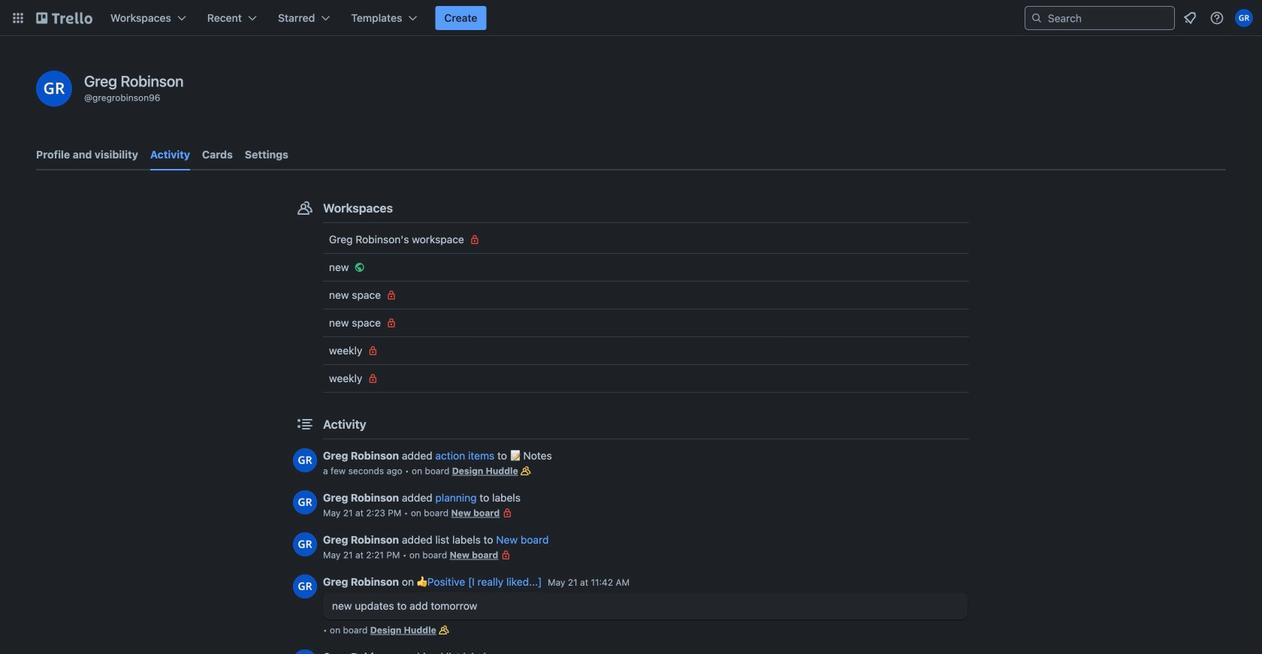 Task type: describe. For each thing, give the bounding box(es) containing it.
1 horizontal spatial sm image
[[467, 232, 482, 247]]

only board members can see and edit this board. image
[[499, 548, 514, 563]]

Search field
[[1043, 8, 1175, 29]]

1 vertical spatial all members of the workspace can see and edit this board. image
[[437, 623, 452, 638]]

primary element
[[0, 0, 1263, 36]]



Task type: vqa. For each thing, say whether or not it's contained in the screenshot.
bottommost Greg Robinson (gregrobinson96) icon
yes



Task type: locate. For each thing, give the bounding box(es) containing it.
0 vertical spatial greg robinson (gregrobinson96) image
[[293, 449, 317, 473]]

search image
[[1031, 12, 1043, 24]]

sm image
[[467, 232, 482, 247], [366, 343, 381, 359]]

0 vertical spatial all members of the workspace can see and edit this board. image
[[518, 464, 534, 479]]

1 vertical spatial sm image
[[366, 343, 381, 359]]

greg robinson (gregrobinson96) image inside primary element
[[1236, 9, 1254, 27]]

sm image
[[352, 260, 367, 275], [384, 288, 399, 303], [384, 316, 399, 331], [366, 371, 381, 386]]

1 vertical spatial greg robinson (gregrobinson96) image
[[293, 491, 317, 515]]

2 greg robinson (gregrobinson96) image from the top
[[293, 491, 317, 515]]

0 horizontal spatial all members of the workspace can see and edit this board. image
[[437, 623, 452, 638]]

all members of the workspace can see and edit this board. image
[[518, 464, 534, 479], [437, 623, 452, 638]]

greg robinson (gregrobinson96) image
[[293, 449, 317, 473], [293, 491, 317, 515]]

1 horizontal spatial all members of the workspace can see and edit this board. image
[[518, 464, 534, 479]]

open information menu image
[[1210, 11, 1225, 26]]

0 vertical spatial sm image
[[467, 232, 482, 247]]

greg robinson (gregrobinson96) image
[[1236, 9, 1254, 27], [36, 71, 72, 107], [293, 533, 317, 557], [293, 575, 317, 599]]

0 notifications image
[[1182, 9, 1200, 27]]

1 greg robinson (gregrobinson96) image from the top
[[293, 449, 317, 473]]

only board members can see and edit this board. image
[[500, 506, 515, 521]]

back to home image
[[36, 6, 92, 30]]

0 horizontal spatial sm image
[[366, 343, 381, 359]]



